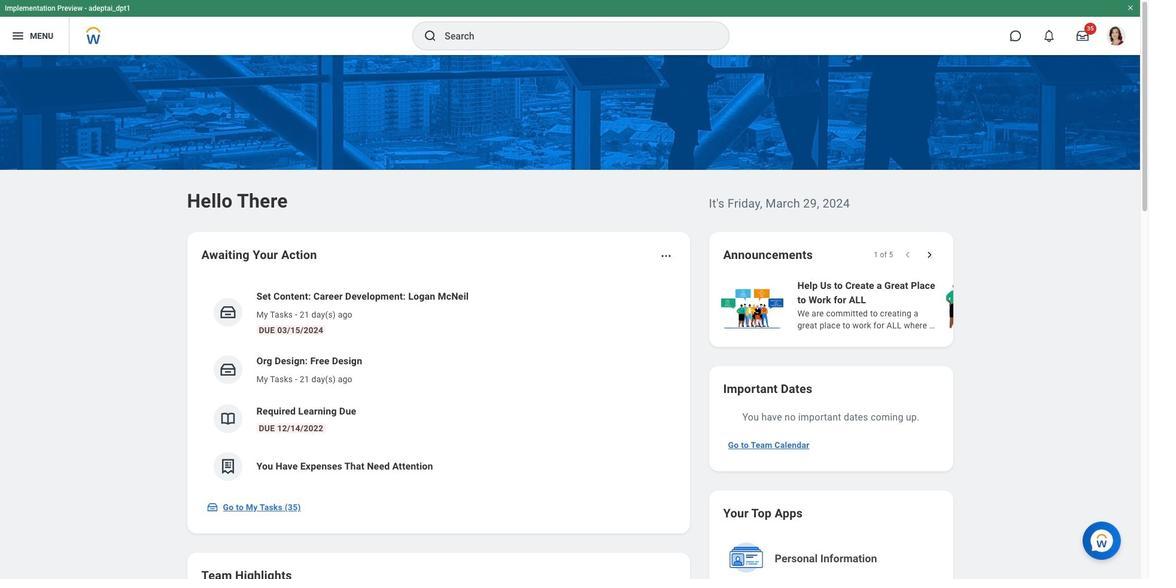 Task type: describe. For each thing, give the bounding box(es) containing it.
profile logan mcneil image
[[1107, 26, 1126, 48]]

chevron right small image
[[924, 249, 936, 261]]

search image
[[423, 29, 438, 43]]

related actions image
[[660, 250, 672, 262]]

chevron left small image
[[902, 249, 914, 261]]

0 horizontal spatial list
[[201, 280, 676, 491]]

book open image
[[219, 410, 237, 428]]

notifications large image
[[1044, 30, 1056, 42]]



Task type: vqa. For each thing, say whether or not it's contained in the screenshot.
the rightmost 'LIST'
yes



Task type: locate. For each thing, give the bounding box(es) containing it.
justify image
[[11, 29, 25, 43]]

1 vertical spatial inbox image
[[219, 361, 237, 379]]

main content
[[0, 55, 1150, 580]]

close environment banner image
[[1127, 4, 1135, 11]]

status
[[874, 250, 894, 260]]

1 horizontal spatial list
[[719, 278, 1150, 333]]

0 vertical spatial inbox image
[[219, 304, 237, 322]]

inbox image
[[219, 304, 237, 322], [219, 361, 237, 379], [206, 502, 218, 514]]

list
[[719, 278, 1150, 333], [201, 280, 676, 491]]

banner
[[0, 0, 1141, 55]]

2 vertical spatial inbox image
[[206, 502, 218, 514]]

dashboard expenses image
[[219, 458, 237, 476]]

inbox large image
[[1077, 30, 1089, 42]]

Search Workday  search field
[[445, 23, 705, 49]]



